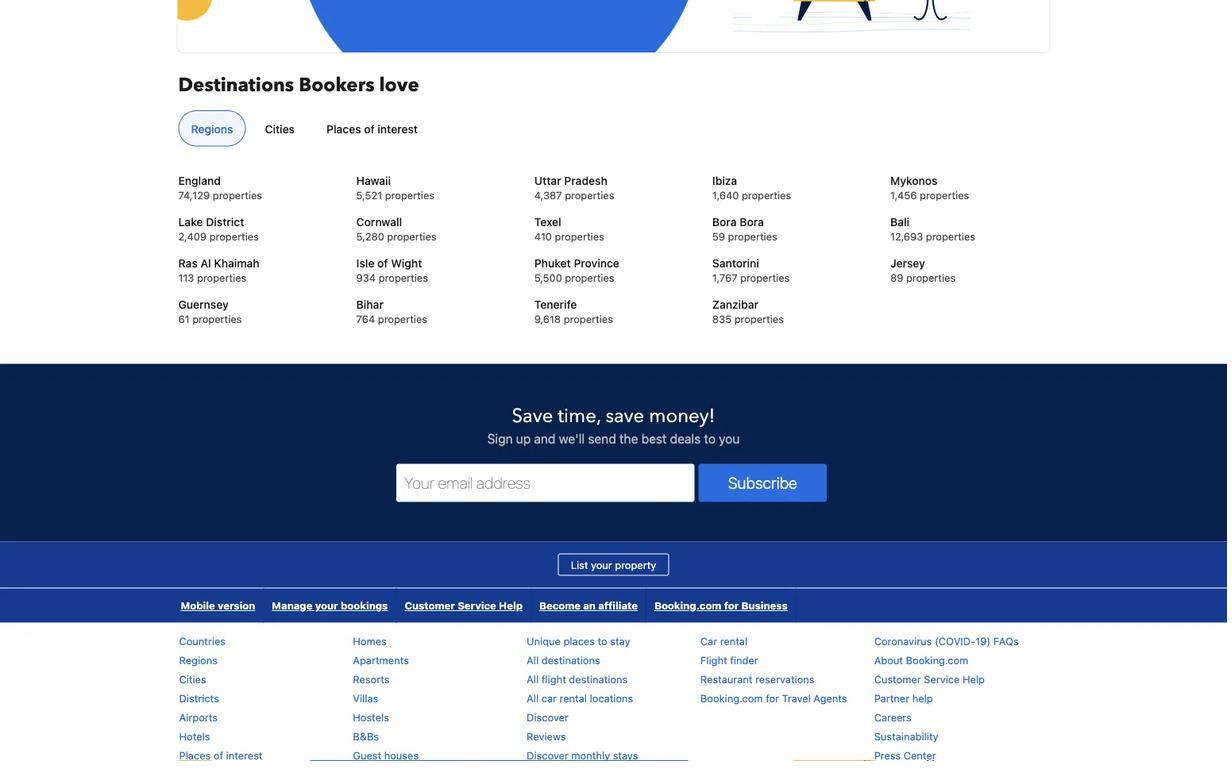 Task type: vqa. For each thing, say whether or not it's contained in the screenshot.


Task type: locate. For each thing, give the bounding box(es) containing it.
0 vertical spatial of
[[364, 123, 375, 136]]

phuket province link
[[534, 256, 693, 272]]

customer inside navigation
[[405, 600, 455, 612]]

Your email address email field
[[396, 465, 695, 503]]

places of interest
[[327, 123, 418, 136]]

for inside car rental flight finder restaurant reservations booking.com for travel agents
[[766, 693, 779, 705]]

become
[[539, 600, 581, 612]]

service inside coronavirus (covid-19) faqs about booking.com customer service help partner help careers sustainability
[[924, 674, 960, 686]]

zanzibar 835 properties
[[712, 298, 784, 325]]

coronavirus
[[874, 636, 932, 648]]

mobile version
[[181, 600, 255, 612]]

isle of wight link
[[356, 256, 515, 272]]

booking.com down restaurant
[[700, 693, 763, 705]]

and
[[534, 432, 556, 447]]

properties down pradesh
[[565, 189, 614, 201]]

0 horizontal spatial rental
[[560, 693, 587, 705]]

all down unique
[[527, 655, 539, 667]]

discover link
[[527, 712, 569, 724]]

0 vertical spatial cities
[[265, 123, 295, 136]]

santorini 1,767 properties
[[712, 257, 790, 284]]

0 horizontal spatial of
[[364, 123, 375, 136]]

your for list
[[591, 560, 612, 571]]

1 vertical spatial cities
[[179, 674, 206, 686]]

properties down zanzibar
[[735, 313, 784, 325]]

bora down ibiza 1,640 properties
[[740, 216, 764, 229]]

booking.com
[[655, 600, 722, 612], [906, 655, 969, 667], [700, 693, 763, 705]]

0 horizontal spatial customer
[[405, 600, 455, 612]]

properties inside tenerife 9,618 properties
[[564, 313, 613, 325]]

about
[[874, 655, 903, 667]]

0 horizontal spatial cities
[[179, 674, 206, 686]]

england link
[[178, 173, 337, 189]]

properties down wight
[[379, 272, 428, 284]]

to left stay in the bottom of the page
[[598, 636, 607, 648]]

navigation
[[173, 589, 797, 624]]

0 vertical spatial destinations
[[542, 655, 600, 667]]

0 vertical spatial service
[[458, 600, 496, 612]]

properties down jersey
[[906, 272, 956, 284]]

manage your bookings
[[272, 600, 388, 612]]

bora bora link
[[712, 214, 871, 230]]

1 horizontal spatial of
[[377, 257, 388, 270]]

1 vertical spatial to
[[598, 636, 607, 648]]

england 74,129 properties
[[178, 174, 262, 201]]

properties down 'province'
[[565, 272, 614, 284]]

your right manage
[[315, 600, 338, 612]]

113
[[178, 272, 194, 284]]

properties down the hawaii link
[[385, 189, 434, 201]]

0 horizontal spatial to
[[598, 636, 607, 648]]

1 horizontal spatial bora
[[740, 216, 764, 229]]

0 horizontal spatial help
[[499, 600, 523, 612]]

for down reservations
[[766, 693, 779, 705]]

booking.com inside booking.com for business link
[[655, 600, 722, 612]]

0 vertical spatial rental
[[720, 636, 748, 648]]

1 vertical spatial booking.com
[[906, 655, 969, 667]]

help down 19) at the bottom of page
[[963, 674, 985, 686]]

0 vertical spatial all
[[527, 655, 539, 667]]

1 vertical spatial regions
[[179, 655, 218, 667]]

1 horizontal spatial rental
[[720, 636, 748, 648]]

0 vertical spatial customer service help link
[[397, 589, 531, 624]]

booking.com up car
[[655, 600, 722, 612]]

1 vertical spatial customer
[[874, 674, 921, 686]]

for left business
[[724, 600, 739, 612]]

all car rental locations link
[[527, 693, 633, 705]]

careers
[[874, 712, 912, 724]]

about booking.com link
[[874, 655, 969, 667]]

1 horizontal spatial cities
[[265, 123, 295, 136]]

england
[[178, 174, 221, 187]]

0 horizontal spatial for
[[724, 600, 739, 612]]

rental down all flight destinations link on the bottom
[[560, 693, 587, 705]]

cities down regions 'link'
[[179, 674, 206, 686]]

ras
[[178, 257, 198, 270]]

properties inside phuket province 5,500 properties
[[565, 272, 614, 284]]

1 vertical spatial destinations
[[569, 674, 628, 686]]

1 vertical spatial customer service help link
[[874, 674, 985, 686]]

all
[[527, 655, 539, 667], [527, 674, 539, 686], [527, 693, 539, 705]]

59
[[712, 231, 725, 243]]

customer up partner at the bottom of the page
[[874, 674, 921, 686]]

tab list
[[172, 111, 1049, 148]]

homes link
[[353, 636, 387, 648]]

isle of wight 934 properties
[[356, 257, 428, 284]]

of right isle
[[377, 257, 388, 270]]

your inside list your property link
[[591, 560, 612, 571]]

12,693
[[890, 231, 923, 243]]

help inside navigation
[[499, 600, 523, 612]]

1,767
[[712, 272, 738, 284]]

1,456
[[890, 189, 917, 201]]

1 horizontal spatial customer service help link
[[874, 674, 985, 686]]

texel
[[534, 216, 561, 229]]

wight
[[391, 257, 422, 270]]

jersey 89 properties
[[890, 257, 956, 284]]

1 horizontal spatial your
[[591, 560, 612, 571]]

properties up santorini
[[728, 231, 778, 243]]

customer
[[405, 600, 455, 612], [874, 674, 921, 686]]

regions down destinations
[[191, 123, 233, 136]]

uttar
[[534, 174, 561, 187]]

1 vertical spatial of
[[377, 257, 388, 270]]

help left become
[[499, 600, 523, 612]]

to
[[704, 432, 716, 447], [598, 636, 607, 648]]

properties inside bali 12,693 properties
[[926, 231, 975, 243]]

destinations
[[178, 72, 294, 99]]

properties down england link
[[213, 189, 262, 201]]

0 vertical spatial your
[[591, 560, 612, 571]]

b&bs
[[353, 731, 379, 743]]

booking.com for business link
[[647, 589, 796, 624]]

navigation containing mobile version
[[173, 589, 797, 624]]

locations
[[590, 693, 633, 705]]

0 vertical spatial customer
[[405, 600, 455, 612]]

to left you
[[704, 432, 716, 447]]

subscribe
[[728, 474, 797, 493]]

0 horizontal spatial customer service help link
[[397, 589, 531, 624]]

interest
[[378, 123, 418, 136]]

apartments link
[[353, 655, 409, 667]]

properties down bali link
[[926, 231, 975, 243]]

of inside button
[[364, 123, 375, 136]]

regions
[[191, 123, 233, 136], [179, 655, 218, 667]]

navigation inside save time, save money! footer
[[173, 589, 797, 624]]

homes
[[353, 636, 387, 648]]

properties down mykonos link
[[920, 189, 969, 201]]

1 horizontal spatial help
[[963, 674, 985, 686]]

hawaii
[[356, 174, 391, 187]]

customer inside coronavirus (covid-19) faqs about booking.com customer service help partner help careers sustainability
[[874, 674, 921, 686]]

all flight destinations link
[[527, 674, 628, 686]]

reservations
[[755, 674, 815, 686]]

properties down bihar
[[378, 313, 427, 325]]

ibiza 1,640 properties
[[712, 174, 791, 201]]

your inside the manage your bookings link
[[315, 600, 338, 612]]

1 horizontal spatial to
[[704, 432, 716, 447]]

rental inside unique places to stay all destinations all flight destinations all car rental locations discover reviews
[[560, 693, 587, 705]]

2 bora from the left
[[740, 216, 764, 229]]

1 vertical spatial for
[[766, 693, 779, 705]]

of
[[364, 123, 375, 136], [377, 257, 388, 270]]

regions down countries
[[179, 655, 218, 667]]

1 horizontal spatial for
[[766, 693, 779, 705]]

cities down destinations bookers love
[[265, 123, 295, 136]]

agents
[[814, 693, 847, 705]]

destinations up locations
[[569, 674, 628, 686]]

2 vertical spatial all
[[527, 693, 539, 705]]

partner
[[874, 693, 910, 705]]

0 horizontal spatial bora
[[712, 216, 737, 229]]

0 vertical spatial to
[[704, 432, 716, 447]]

properties down ibiza link
[[742, 189, 791, 201]]

bora up 59
[[712, 216, 737, 229]]

rental up flight finder link
[[720, 636, 748, 648]]

1 vertical spatial your
[[315, 600, 338, 612]]

2 vertical spatial booking.com
[[700, 693, 763, 705]]

0 horizontal spatial service
[[458, 600, 496, 612]]

1 all from the top
[[527, 655, 539, 667]]

destinations up all flight destinations link on the bottom
[[542, 655, 600, 667]]

lake district 2,409 properties
[[178, 216, 259, 243]]

0 horizontal spatial your
[[315, 600, 338, 612]]

texel 410 properties
[[534, 216, 604, 243]]

of right "places"
[[364, 123, 375, 136]]

bali
[[890, 216, 910, 229]]

all left flight
[[527, 674, 539, 686]]

send
[[588, 432, 616, 447]]

properties inside zanzibar 835 properties
[[735, 313, 784, 325]]

61
[[178, 313, 190, 325]]

1 vertical spatial all
[[527, 674, 539, 686]]

cities link
[[179, 674, 206, 686]]

districts
[[179, 693, 219, 705]]

all left "car"
[[527, 693, 539, 705]]

booking.com inside car rental flight finder restaurant reservations booking.com for travel agents
[[700, 693, 763, 705]]

properties down santorini link at right
[[740, 272, 790, 284]]

all destinations link
[[527, 655, 600, 667]]

properties inside ibiza 1,640 properties
[[742, 189, 791, 201]]

properties down khaimah
[[197, 272, 246, 284]]

properties up wight
[[387, 231, 437, 243]]

your right list
[[591, 560, 612, 571]]

properties inside ras al khaimah 113 properties
[[197, 272, 246, 284]]

booking.com for business
[[655, 600, 788, 612]]

0 vertical spatial help
[[499, 600, 523, 612]]

properties down the "guernsey"
[[192, 313, 242, 325]]

bookers
[[299, 72, 374, 99]]

places
[[327, 123, 361, 136]]

0 vertical spatial booking.com
[[655, 600, 722, 612]]

customer right bookings
[[405, 600, 455, 612]]

properties inside cornwall 5,280 properties
[[387, 231, 437, 243]]

booking.com down coronavirus (covid-19) faqs link
[[906, 655, 969, 667]]

bora
[[712, 216, 737, 229], [740, 216, 764, 229]]

help inside coronavirus (covid-19) faqs about booking.com customer service help partner help careers sustainability
[[963, 674, 985, 686]]

mykonos 1,456 properties
[[890, 174, 969, 201]]

1 horizontal spatial customer
[[874, 674, 921, 686]]

customer service help link for partner help
[[874, 674, 985, 686]]

1 vertical spatial rental
[[560, 693, 587, 705]]

1 horizontal spatial service
[[924, 674, 960, 686]]

countries link
[[179, 636, 226, 648]]

0 vertical spatial for
[[724, 600, 739, 612]]

0 vertical spatial regions
[[191, 123, 233, 136]]

customer service help link for become an affiliate
[[397, 589, 531, 624]]

reviews
[[527, 731, 566, 743]]

of for interest
[[364, 123, 375, 136]]

properties inside england 74,129 properties
[[213, 189, 262, 201]]

properties down tenerife link
[[564, 313, 613, 325]]

the
[[620, 432, 638, 447]]

cornwall
[[356, 216, 402, 229]]

cities inside countries regions cities districts airports hotels
[[179, 674, 206, 686]]

jersey link
[[890, 256, 1049, 272]]

properties inside texel 410 properties
[[555, 231, 604, 243]]

to inside unique places to stay all destinations all flight destinations all car rental locations discover reviews
[[598, 636, 607, 648]]

properties inside hawaii 5,521 properties
[[385, 189, 434, 201]]

properties down 'district'
[[209, 231, 259, 243]]

save
[[606, 404, 644, 430]]

of inside isle of wight 934 properties
[[377, 257, 388, 270]]

booking.com inside coronavirus (covid-19) faqs about booking.com customer service help partner help careers sustainability
[[906, 655, 969, 667]]

hostels link
[[353, 712, 389, 724]]

2 all from the top
[[527, 674, 539, 686]]

1 vertical spatial service
[[924, 674, 960, 686]]

khaimah
[[214, 257, 260, 270]]

properties up 'province'
[[555, 231, 604, 243]]

1 vertical spatial help
[[963, 674, 985, 686]]



Task type: describe. For each thing, give the bounding box(es) containing it.
countries regions cities districts airports hotels
[[179, 636, 226, 743]]

properties inside bora bora 59 properties
[[728, 231, 778, 243]]

faqs
[[994, 636, 1019, 648]]

to inside save time, save money! sign up and we'll send the best deals to you
[[704, 432, 716, 447]]

hostels
[[353, 712, 389, 724]]

car
[[542, 693, 557, 705]]

properties inside jersey 89 properties
[[906, 272, 956, 284]]

province
[[574, 257, 619, 270]]

flight
[[542, 674, 566, 686]]

of for wight
[[377, 257, 388, 270]]

sustainability
[[874, 731, 939, 743]]

properties inside santorini 1,767 properties
[[740, 272, 790, 284]]

properties inside guernsey 61 properties
[[192, 313, 242, 325]]

89
[[890, 272, 903, 284]]

regions inside countries regions cities districts airports hotels
[[179, 655, 218, 667]]

bihar 764 properties
[[356, 298, 427, 325]]

airports link
[[179, 712, 218, 724]]

tenerife
[[534, 298, 577, 311]]

version
[[218, 600, 255, 612]]

lake district link
[[178, 214, 337, 230]]

ibiza
[[712, 174, 737, 187]]

booking.com for travel agents link
[[700, 693, 847, 705]]

regions button
[[178, 111, 246, 147]]

best
[[641, 432, 667, 447]]

ibiza link
[[712, 173, 871, 189]]

5,500
[[534, 272, 562, 284]]

car rental flight finder restaurant reservations booking.com for travel agents
[[700, 636, 847, 705]]

airports
[[179, 712, 218, 724]]

careers link
[[874, 712, 912, 724]]

5,280
[[356, 231, 384, 243]]

regions inside button
[[191, 123, 233, 136]]

an
[[583, 600, 596, 612]]

1 bora from the left
[[712, 216, 737, 229]]

manage your bookings link
[[264, 589, 396, 624]]

mobile
[[181, 600, 215, 612]]

cornwall 5,280 properties
[[356, 216, 437, 243]]

reviews link
[[527, 731, 566, 743]]

list your property link
[[558, 554, 669, 577]]

phuket province 5,500 properties
[[534, 257, 619, 284]]

business
[[742, 600, 788, 612]]

bookings
[[341, 600, 388, 612]]

unique places to stay all destinations all flight destinations all car rental locations discover reviews
[[527, 636, 633, 743]]

properties inside isle of wight 934 properties
[[379, 272, 428, 284]]

deals
[[670, 432, 701, 447]]

bihar
[[356, 298, 384, 311]]

phuket
[[534, 257, 571, 270]]

isle
[[356, 257, 375, 270]]

ras al khaimah 113 properties
[[178, 257, 260, 284]]

835
[[712, 313, 732, 325]]

love
[[379, 72, 419, 99]]

regions link
[[179, 655, 218, 667]]

ras al khaimah link
[[178, 256, 337, 272]]

save
[[512, 404, 553, 430]]

stay
[[610, 636, 630, 648]]

restaurant reservations link
[[700, 674, 815, 686]]

resorts
[[353, 674, 390, 686]]

tab list containing regions
[[172, 111, 1049, 148]]

2,409
[[178, 231, 207, 243]]

help
[[912, 693, 933, 705]]

you
[[719, 432, 740, 447]]

bora bora 59 properties
[[712, 216, 778, 243]]

up
[[516, 432, 531, 447]]

save time, save money! sign up and we'll send the best deals to you
[[487, 404, 740, 447]]

apartments
[[353, 655, 409, 667]]

districts link
[[179, 693, 219, 705]]

time,
[[558, 404, 601, 430]]

save time, save money! footer
[[0, 364, 1227, 762]]

zanzibar link
[[712, 297, 871, 313]]

hotels link
[[179, 731, 210, 743]]

destinations bookers love
[[178, 72, 419, 99]]

9,618
[[534, 313, 561, 325]]

your for manage
[[315, 600, 338, 612]]

subscribe button
[[699, 465, 827, 503]]

money!
[[649, 404, 715, 430]]

list
[[571, 560, 588, 571]]

restaurant
[[700, 674, 753, 686]]

unique places to stay link
[[527, 636, 630, 648]]

properties inside uttar pradesh 4,387 properties
[[565, 189, 614, 201]]

for inside booking.com for business link
[[724, 600, 739, 612]]

74,129
[[178, 189, 210, 201]]

homes apartments resorts villas hostels b&bs
[[353, 636, 409, 743]]

3 all from the top
[[527, 693, 539, 705]]

flight finder link
[[700, 655, 758, 667]]

rental inside car rental flight finder restaurant reservations booking.com for travel agents
[[720, 636, 748, 648]]

(covid-
[[935, 636, 976, 648]]

cities inside cities button
[[265, 123, 295, 136]]

flight
[[700, 655, 727, 667]]

properties inside the bihar 764 properties
[[378, 313, 427, 325]]

jersey
[[890, 257, 925, 270]]

pradesh
[[564, 174, 607, 187]]

b&bs link
[[353, 731, 379, 743]]

district
[[206, 216, 244, 229]]

santorini link
[[712, 256, 871, 272]]

car
[[700, 636, 717, 648]]

uttar pradesh link
[[534, 173, 693, 189]]

coronavirus (covid-19) faqs link
[[874, 636, 1019, 648]]

properties inside mykonos 1,456 properties
[[920, 189, 969, 201]]

properties inside lake district 2,409 properties
[[209, 231, 259, 243]]

we'll
[[559, 432, 585, 447]]

19)
[[976, 636, 991, 648]]

santorini
[[712, 257, 759, 270]]

manage
[[272, 600, 312, 612]]



